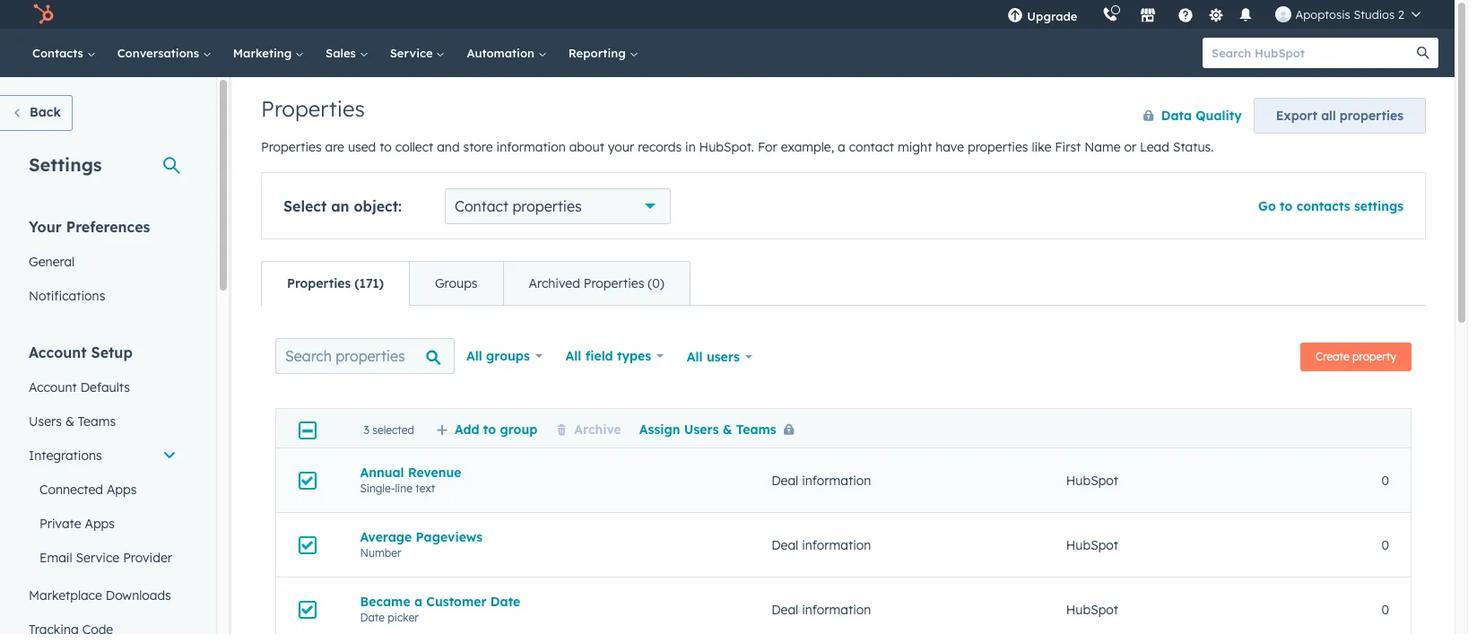 Task type: locate. For each thing, give the bounding box(es) containing it.
1 0 from the top
[[1382, 472, 1389, 488]]

teams down account defaults link
[[78, 414, 116, 430]]

notifications link
[[18, 279, 187, 313]]

contact
[[455, 197, 509, 215]]

a left contact
[[838, 139, 846, 155]]

groups
[[435, 275, 478, 292]]

2 vertical spatial 0
[[1382, 601, 1389, 618]]

properties
[[261, 95, 365, 122], [261, 139, 322, 155], [287, 275, 351, 292], [584, 275, 644, 292]]

email
[[39, 550, 72, 566]]

sales link
[[315, 29, 379, 77]]

became
[[360, 593, 410, 609]]

downloads
[[106, 588, 171, 604]]

deal for date
[[772, 601, 799, 618]]

0 for line
[[1382, 472, 1389, 488]]

& right assign
[[723, 422, 732, 438]]

date down became
[[360, 610, 385, 624]]

first
[[1055, 139, 1081, 155]]

3 hubspot from the top
[[1066, 601, 1119, 618]]

information for annual revenue
[[802, 472, 871, 488]]

account defaults
[[29, 379, 130, 396]]

1 horizontal spatial teams
[[736, 422, 777, 438]]

contact properties
[[455, 197, 582, 215]]

service right sales link
[[390, 46, 436, 60]]

2 vertical spatial properties
[[513, 197, 582, 215]]

service inside account setup "element"
[[76, 550, 119, 566]]

1 horizontal spatial properties
[[968, 139, 1028, 155]]

marketplaces image
[[1140, 8, 1157, 24]]

back link
[[0, 95, 73, 131]]

account up 'account defaults'
[[29, 344, 87, 361]]

annual revenue single-line text
[[360, 464, 462, 495]]

information
[[496, 139, 566, 155], [802, 472, 871, 488], [802, 537, 871, 553], [802, 601, 871, 618]]

apps for connected apps
[[107, 482, 137, 498]]

1 vertical spatial service
[[76, 550, 119, 566]]

deal for line
[[772, 472, 799, 488]]

might
[[898, 139, 932, 155]]

properties left "like"
[[968, 139, 1028, 155]]

became a customer date button
[[360, 593, 728, 609]]

a
[[838, 139, 846, 155], [414, 593, 422, 609]]

properties right "contact"
[[513, 197, 582, 215]]

0 horizontal spatial properties
[[513, 197, 582, 215]]

all left groups
[[466, 348, 482, 364]]

menu
[[995, 0, 1433, 29]]

& inside account setup "element"
[[65, 414, 74, 430]]

3 deal information from the top
[[772, 601, 871, 618]]

quality
[[1196, 108, 1242, 124]]

0 vertical spatial deal information
[[772, 472, 871, 488]]

preferences
[[66, 218, 150, 236]]

name
[[1085, 139, 1121, 155]]

email service provider link
[[18, 541, 187, 575]]

3 0 from the top
[[1382, 601, 1389, 618]]

all left field
[[566, 348, 582, 364]]

2 horizontal spatial to
[[1280, 198, 1293, 214]]

all groups button
[[455, 338, 554, 374]]

0 vertical spatial apps
[[107, 482, 137, 498]]

all left users on the bottom of page
[[687, 349, 703, 365]]

0 horizontal spatial a
[[414, 593, 422, 609]]

1 deal from the top
[[772, 472, 799, 488]]

assign users & teams button
[[639, 422, 802, 438]]

for
[[758, 139, 778, 155]]

0 horizontal spatial users
[[29, 414, 62, 430]]

users & teams
[[29, 414, 116, 430]]

in
[[685, 139, 696, 155]]

properties left (171)
[[287, 275, 351, 292]]

1 deal information from the top
[[772, 472, 871, 488]]

properties left are
[[261, 139, 322, 155]]

0 vertical spatial deal
[[772, 472, 799, 488]]

0 vertical spatial account
[[29, 344, 87, 361]]

Search search field
[[275, 338, 455, 374]]

add
[[455, 422, 479, 438]]

users inside account setup "element"
[[29, 414, 62, 430]]

all inside 'popup button'
[[566, 348, 582, 364]]

marketing link
[[222, 29, 315, 77]]

teams down users on the bottom of page
[[736, 422, 777, 438]]

tab panel containing all groups
[[261, 305, 1426, 634]]

integrations
[[29, 448, 102, 464]]

group
[[500, 422, 538, 438]]

1 horizontal spatial all
[[566, 348, 582, 364]]

notifications
[[29, 288, 105, 304]]

2 vertical spatial deal
[[772, 601, 799, 618]]

2 vertical spatial deal information
[[772, 601, 871, 618]]

service link
[[379, 29, 456, 77]]

object:
[[354, 197, 402, 215]]

1 vertical spatial apps
[[85, 516, 115, 532]]

archived properties (0)
[[529, 275, 665, 292]]

deal information for date
[[772, 601, 871, 618]]

picker
[[388, 610, 419, 624]]

teams inside account setup "element"
[[78, 414, 116, 430]]

1 vertical spatial hubspot
[[1066, 537, 1119, 553]]

service
[[390, 46, 436, 60], [76, 550, 119, 566]]

collect
[[395, 139, 433, 155]]

all groups
[[466, 348, 530, 364]]

properties up are
[[261, 95, 365, 122]]

apoptosis studios 2
[[1296, 7, 1405, 22]]

all
[[466, 348, 482, 364], [566, 348, 582, 364], [687, 349, 703, 365]]

like
[[1032, 139, 1052, 155]]

0 horizontal spatial date
[[360, 610, 385, 624]]

users up integrations
[[29, 414, 62, 430]]

service down private apps link
[[76, 550, 119, 566]]

customer
[[426, 593, 487, 609]]

0 horizontal spatial service
[[76, 550, 119, 566]]

2 horizontal spatial all
[[687, 349, 703, 365]]

to right used
[[380, 139, 392, 155]]

1 vertical spatial properties
[[968, 139, 1028, 155]]

private apps
[[39, 516, 115, 532]]

contacts
[[1297, 198, 1351, 214]]

1 account from the top
[[29, 344, 87, 361]]

create property
[[1316, 350, 1397, 363]]

0 vertical spatial date
[[491, 593, 521, 609]]

2 vertical spatial to
[[483, 422, 496, 438]]

your preferences element
[[18, 217, 187, 313]]

information for average pageviews
[[802, 537, 871, 553]]

0 horizontal spatial teams
[[78, 414, 116, 430]]

all for all groups
[[466, 348, 482, 364]]

1 vertical spatial deal information
[[772, 537, 871, 553]]

1 vertical spatial date
[[360, 610, 385, 624]]

0
[[1382, 472, 1389, 488], [1382, 537, 1389, 553], [1382, 601, 1389, 618]]

0 vertical spatial properties
[[1340, 108, 1404, 124]]

0 vertical spatial 0
[[1382, 472, 1389, 488]]

1 vertical spatial to
[[1280, 198, 1293, 214]]

1 vertical spatial 0
[[1382, 537, 1389, 553]]

tab list
[[261, 261, 691, 306]]

apps
[[107, 482, 137, 498], [85, 516, 115, 532]]

2 vertical spatial hubspot
[[1066, 601, 1119, 618]]

hubspot
[[1066, 472, 1119, 488], [1066, 537, 1119, 553], [1066, 601, 1119, 618]]

information for became a customer date
[[802, 601, 871, 618]]

1 vertical spatial deal
[[772, 537, 799, 553]]

1 vertical spatial a
[[414, 593, 422, 609]]

apps up email service provider link
[[85, 516, 115, 532]]

account setup element
[[18, 343, 187, 634]]

a up picker
[[414, 593, 422, 609]]

users
[[29, 414, 62, 430], [684, 422, 719, 438]]

apoptosis studios 2 button
[[1265, 0, 1432, 29]]

0 horizontal spatial all
[[466, 348, 482, 364]]

marketing
[[233, 46, 295, 60]]

2 horizontal spatial properties
[[1340, 108, 1404, 124]]

average pageviews button
[[360, 529, 728, 545]]

hubspot link
[[22, 4, 67, 25]]

account up the users & teams
[[29, 379, 77, 396]]

1 horizontal spatial &
[[723, 422, 732, 438]]

hubspot image
[[32, 4, 54, 25]]

0 horizontal spatial &
[[65, 414, 74, 430]]

defaults
[[80, 379, 130, 396]]

calling icon image
[[1103, 7, 1119, 23]]

contacts link
[[22, 29, 106, 77]]

contacts
[[32, 46, 87, 60]]

properties for properties
[[261, 95, 365, 122]]

upgrade image
[[1008, 8, 1024, 24]]

1 horizontal spatial service
[[390, 46, 436, 60]]

0 vertical spatial a
[[838, 139, 846, 155]]

tab panel
[[261, 305, 1426, 634]]

to right go on the right of page
[[1280, 198, 1293, 214]]

deal information for line
[[772, 472, 871, 488]]

to right add
[[483, 422, 496, 438]]

to for add to group
[[483, 422, 496, 438]]

0 vertical spatial hubspot
[[1066, 472, 1119, 488]]

2 0 from the top
[[1382, 537, 1389, 553]]

select an object:
[[283, 197, 402, 215]]

1 vertical spatial account
[[29, 379, 77, 396]]

create
[[1316, 350, 1350, 363]]

users right assign
[[684, 422, 719, 438]]

hubspot for date
[[1066, 601, 1119, 618]]

1 horizontal spatial to
[[483, 422, 496, 438]]

1 horizontal spatial users
[[684, 422, 719, 438]]

export all properties button
[[1254, 98, 1426, 134]]

& up integrations
[[65, 414, 74, 430]]

connected
[[39, 482, 103, 498]]

apps down integrations button
[[107, 482, 137, 498]]

data
[[1161, 108, 1192, 124]]

marketplace downloads
[[29, 588, 171, 604]]

menu item
[[1090, 0, 1094, 29]]

marketplace
[[29, 588, 102, 604]]

deal information
[[772, 472, 871, 488], [772, 537, 871, 553], [772, 601, 871, 618]]

3 deal from the top
[[772, 601, 799, 618]]

2 account from the top
[[29, 379, 77, 396]]

properties right all
[[1340, 108, 1404, 124]]

date right customer
[[491, 593, 521, 609]]

1 hubspot from the top
[[1066, 472, 1119, 488]]

select
[[283, 197, 327, 215]]

1 horizontal spatial date
[[491, 593, 521, 609]]

assign users & teams
[[639, 422, 777, 438]]

to inside tab panel
[[483, 422, 496, 438]]

0 vertical spatial to
[[380, 139, 392, 155]]



Task type: describe. For each thing, give the bounding box(es) containing it.
help image
[[1178, 8, 1194, 24]]

& inside tab panel
[[723, 422, 732, 438]]

tara schultz image
[[1276, 6, 1292, 22]]

your
[[29, 218, 62, 236]]

back
[[30, 104, 61, 120]]

single-
[[360, 481, 395, 495]]

Search HubSpot search field
[[1203, 38, 1423, 68]]

sales
[[326, 46, 359, 60]]

an
[[331, 197, 349, 215]]

properties inside button
[[1340, 108, 1404, 124]]

connected apps link
[[18, 473, 187, 507]]

(0)
[[648, 275, 665, 292]]

a inside the became a customer date date picker
[[414, 593, 422, 609]]

line
[[395, 481, 413, 495]]

0 for date
[[1382, 601, 1389, 618]]

groups
[[486, 348, 530, 364]]

conversations
[[117, 46, 203, 60]]

types
[[617, 348, 651, 364]]

properties for properties are used to collect and store information about your records in hubspot. for example, a contact might have properties like first name or lead status.
[[261, 139, 322, 155]]

notifications button
[[1231, 0, 1262, 29]]

(171)
[[355, 275, 384, 292]]

teams inside tab panel
[[736, 422, 777, 438]]

number
[[360, 546, 401, 559]]

setup
[[91, 344, 133, 361]]

your
[[608, 139, 634, 155]]

properties inside popup button
[[513, 197, 582, 215]]

selected
[[372, 423, 414, 437]]

your preferences
[[29, 218, 150, 236]]

properties left (0)
[[584, 275, 644, 292]]

all field types button
[[554, 338, 675, 374]]

export
[[1276, 108, 1318, 124]]

all
[[1321, 108, 1336, 124]]

automation link
[[456, 29, 558, 77]]

annual
[[360, 464, 404, 480]]

revenue
[[408, 464, 462, 480]]

data quality
[[1161, 108, 1242, 124]]

lead
[[1140, 139, 1170, 155]]

all for all field types
[[566, 348, 582, 364]]

menu containing apoptosis studios 2
[[995, 0, 1433, 29]]

about
[[569, 139, 604, 155]]

all field types
[[566, 348, 651, 364]]

archived properties (0) link
[[503, 262, 690, 305]]

settings image
[[1208, 8, 1224, 24]]

go to contacts settings button
[[1258, 198, 1404, 214]]

properties for properties (171)
[[287, 275, 351, 292]]

property
[[1353, 350, 1397, 363]]

average pageviews number
[[360, 529, 483, 559]]

groups link
[[409, 262, 503, 305]]

private
[[39, 516, 81, 532]]

2 hubspot from the top
[[1066, 537, 1119, 553]]

upgrade
[[1027, 9, 1078, 23]]

search image
[[1417, 47, 1430, 59]]

automation
[[467, 46, 538, 60]]

marketplace downloads link
[[18, 579, 187, 613]]

users inside tab panel
[[684, 422, 719, 438]]

apps for private apps
[[85, 516, 115, 532]]

text
[[416, 481, 435, 495]]

hubspot for line
[[1066, 472, 1119, 488]]

field
[[585, 348, 613, 364]]

go
[[1258, 198, 1276, 214]]

and
[[437, 139, 460, 155]]

2 deal from the top
[[772, 537, 799, 553]]

users
[[707, 349, 740, 365]]

became a customer date date picker
[[360, 593, 521, 624]]

account for account defaults
[[29, 379, 77, 396]]

create property button
[[1301, 343, 1412, 371]]

help button
[[1171, 0, 1201, 29]]

0 horizontal spatial to
[[380, 139, 392, 155]]

settings link
[[1205, 5, 1227, 24]]

all users button
[[675, 338, 764, 376]]

assign
[[639, 422, 680, 438]]

contact properties button
[[445, 188, 671, 224]]

properties are used to collect and store information about your records in hubspot. for example, a contact might have properties like first name or lead status.
[[261, 139, 1214, 155]]

annual revenue button
[[360, 464, 728, 480]]

account setup
[[29, 344, 133, 361]]

all for all users
[[687, 349, 703, 365]]

notifications image
[[1238, 8, 1254, 24]]

reporting
[[568, 46, 629, 60]]

archived
[[529, 275, 580, 292]]

1 horizontal spatial a
[[838, 139, 846, 155]]

export all properties
[[1276, 108, 1404, 124]]

to for go to contacts settings
[[1280, 198, 1293, 214]]

account for account setup
[[29, 344, 87, 361]]

or
[[1124, 139, 1137, 155]]

properties (171) link
[[262, 262, 409, 305]]

settings
[[1354, 198, 1404, 214]]

3
[[364, 423, 369, 437]]

reporting link
[[558, 29, 649, 77]]

settings
[[29, 153, 102, 176]]

data quality button
[[1125, 98, 1243, 134]]

users & teams link
[[18, 405, 187, 439]]

add to group button
[[436, 422, 538, 438]]

tab list containing properties (171)
[[261, 261, 691, 306]]

connected apps
[[39, 482, 137, 498]]

go to contacts settings
[[1258, 198, 1404, 214]]

2 deal information from the top
[[772, 537, 871, 553]]

0 vertical spatial service
[[390, 46, 436, 60]]

records
[[638, 139, 682, 155]]

calling icon button
[[1096, 3, 1126, 26]]

marketplaces button
[[1130, 0, 1167, 29]]

hubspot.
[[699, 139, 754, 155]]



Task type: vqa. For each thing, say whether or not it's contained in the screenshot.
Privacy & Consent link
no



